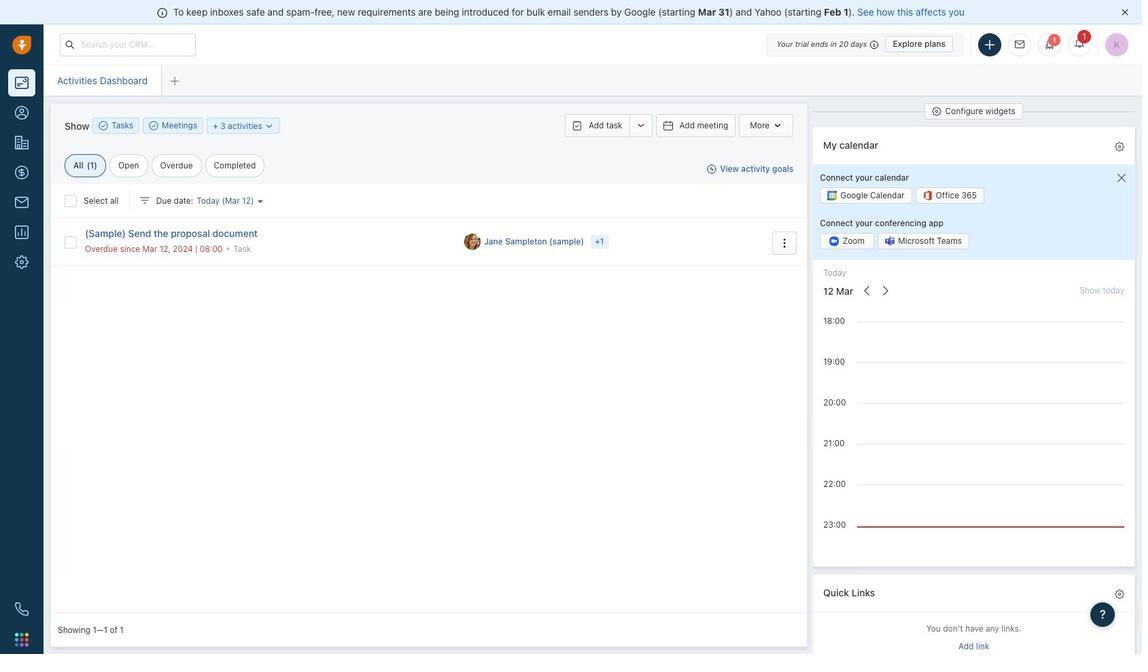 Task type: vqa. For each thing, say whether or not it's contained in the screenshot.
outgoing "Icon" to the top
no



Task type: locate. For each thing, give the bounding box(es) containing it.
Search your CRM... text field
[[60, 33, 196, 56]]

close image
[[1122, 9, 1128, 16]]

phone image
[[15, 603, 29, 617]]

phone element
[[8, 596, 35, 623]]

freshworks switcher image
[[15, 633, 29, 647]]



Task type: describe. For each thing, give the bounding box(es) containing it.
send email image
[[1015, 40, 1024, 49]]

down image
[[265, 121, 274, 131]]



